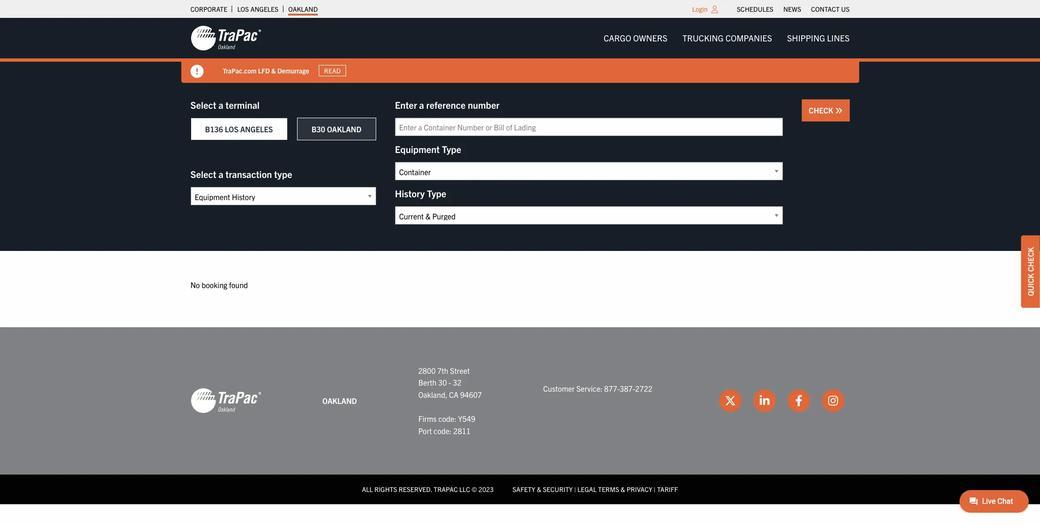 Task type: describe. For each thing, give the bounding box(es) containing it.
demurrage
[[277, 66, 309, 75]]

login link
[[693, 5, 708, 13]]

booking
[[202, 280, 227, 290]]

2800 7th street berth 30 - 32 oakland, ca 94607
[[419, 366, 482, 399]]

enter
[[395, 99, 417, 111]]

type for equipment type
[[442, 143, 462, 155]]

94607
[[461, 390, 482, 399]]

1 vertical spatial angeles
[[240, 124, 273, 134]]

a for terminal
[[219, 99, 223, 111]]

1 horizontal spatial &
[[537, 485, 542, 494]]

quick check link
[[1022, 235, 1041, 308]]

safety & security link
[[513, 485, 573, 494]]

footer containing 2800 7th street
[[0, 327, 1041, 504]]

legal terms & privacy link
[[578, 485, 653, 494]]

cargo
[[604, 33, 632, 43]]

2811
[[454, 426, 471, 436]]

llc
[[460, 485, 470, 494]]

a for reference
[[419, 99, 424, 111]]

equipment type
[[395, 143, 462, 155]]

terminal
[[226, 99, 260, 111]]

shipping lines link
[[780, 29, 858, 48]]

b136
[[205, 124, 223, 134]]

30
[[438, 378, 447, 387]]

history
[[395, 187, 425, 199]]

b136 los angeles
[[205, 124, 273, 134]]

safety
[[513, 485, 536, 494]]

service:
[[577, 384, 603, 393]]

-
[[449, 378, 451, 387]]

check inside check button
[[809, 106, 835, 115]]

reserved.
[[399, 485, 432, 494]]

2 horizontal spatial &
[[621, 485, 626, 494]]

a for transaction
[[219, 168, 223, 180]]

no
[[191, 280, 200, 290]]

all
[[362, 485, 373, 494]]

transaction
[[226, 168, 272, 180]]

news link
[[784, 2, 802, 16]]

2 | from the left
[[654, 485, 656, 494]]

no booking found
[[191, 280, 248, 290]]

los angeles
[[237, 5, 279, 13]]

0 vertical spatial code:
[[439, 414, 457, 424]]

trucking companies link
[[675, 29, 780, 48]]

b30 oakland
[[312, 124, 362, 134]]

contact
[[812, 5, 840, 13]]

2722
[[636, 384, 653, 393]]

oakland,
[[419, 390, 448, 399]]

tariff link
[[658, 485, 678, 494]]

0 vertical spatial angeles
[[251, 5, 279, 13]]

1 vertical spatial code:
[[434, 426, 452, 436]]

quick
[[1027, 273, 1036, 296]]

port
[[419, 426, 432, 436]]

companies
[[726, 33, 772, 43]]

legal
[[578, 485, 597, 494]]

customer service: 877-387-2722
[[544, 384, 653, 393]]

1 | from the left
[[575, 485, 576, 494]]

oakland link
[[288, 2, 318, 16]]

contact us link
[[812, 2, 850, 16]]

0 vertical spatial oakland
[[288, 5, 318, 13]]

shipping
[[788, 33, 826, 43]]

cargo owners
[[604, 33, 668, 43]]

select a transaction type
[[191, 168, 292, 180]]

schedules
[[737, 5, 774, 13]]

check button
[[802, 99, 850, 122]]

terms
[[598, 485, 620, 494]]

lfd
[[258, 66, 270, 75]]

light image
[[712, 6, 718, 13]]

banner containing cargo owners
[[0, 18, 1041, 83]]

tariff
[[658, 485, 678, 494]]



Task type: locate. For each thing, give the bounding box(es) containing it.
0 vertical spatial select
[[191, 99, 216, 111]]

footer
[[0, 327, 1041, 504]]

contact us
[[812, 5, 850, 13]]

type
[[274, 168, 292, 180]]

los right the b136 at left
[[225, 124, 239, 134]]

a right enter
[[419, 99, 424, 111]]

select up the b136 at left
[[191, 99, 216, 111]]

oakland image for banner containing cargo owners
[[191, 25, 261, 51]]

2023
[[479, 485, 494, 494]]

equipment
[[395, 143, 440, 155]]

security
[[543, 485, 573, 494]]

solid image inside check button
[[835, 107, 843, 114]]

0 vertical spatial oakland image
[[191, 25, 261, 51]]

| left legal
[[575, 485, 576, 494]]

banner
[[0, 18, 1041, 83]]

1 vertical spatial solid image
[[835, 107, 843, 114]]

shipping lines
[[788, 33, 850, 43]]

y549
[[458, 414, 476, 424]]

ca
[[449, 390, 459, 399]]

& right terms
[[621, 485, 626, 494]]

los right "corporate" at the left
[[237, 5, 249, 13]]

| left tariff
[[654, 485, 656, 494]]

us
[[842, 5, 850, 13]]

1 vertical spatial oakland image
[[191, 388, 261, 414]]

owners
[[634, 33, 668, 43]]

select left transaction
[[191, 168, 216, 180]]

0 vertical spatial los
[[237, 5, 249, 13]]

found
[[229, 280, 248, 290]]

a left transaction
[[219, 168, 223, 180]]

berth
[[419, 378, 437, 387]]

&
[[271, 66, 276, 75], [537, 485, 542, 494], [621, 485, 626, 494]]

read link
[[319, 65, 346, 76]]

firms code:  y549 port code:  2811
[[419, 414, 476, 436]]

877-
[[605, 384, 620, 393]]

login
[[693, 5, 708, 13]]

angeles
[[251, 5, 279, 13], [240, 124, 273, 134]]

schedules link
[[737, 2, 774, 16]]

& right lfd
[[271, 66, 276, 75]]

0 horizontal spatial |
[[575, 485, 576, 494]]

street
[[450, 366, 470, 375]]

menu bar containing schedules
[[732, 2, 855, 16]]

trapac.com
[[223, 66, 256, 75]]

0 vertical spatial type
[[442, 143, 462, 155]]

1 select from the top
[[191, 99, 216, 111]]

0 horizontal spatial &
[[271, 66, 276, 75]]

oakland image
[[191, 25, 261, 51], [191, 388, 261, 414]]

©
[[472, 485, 477, 494]]

1 vertical spatial select
[[191, 168, 216, 180]]

check inside the quick check link
[[1027, 247, 1036, 272]]

lines
[[828, 33, 850, 43]]

all rights reserved. trapac llc © 2023
[[362, 485, 494, 494]]

1 oakland image from the top
[[191, 25, 261, 51]]

oakland
[[288, 5, 318, 13], [327, 124, 362, 134], [323, 396, 357, 405]]

1 horizontal spatial check
[[1027, 247, 1036, 272]]

b30
[[312, 124, 325, 134]]

corporate link
[[191, 2, 227, 16]]

trapac.com lfd & demurrage
[[223, 66, 309, 75]]

1 vertical spatial check
[[1027, 247, 1036, 272]]

select a terminal
[[191, 99, 260, 111]]

387-
[[620, 384, 636, 393]]

code: up 2811 at left
[[439, 414, 457, 424]]

2800
[[419, 366, 436, 375]]

trucking
[[683, 33, 724, 43]]

history type
[[395, 187, 447, 199]]

2 vertical spatial oakland
[[323, 396, 357, 405]]

type
[[442, 143, 462, 155], [427, 187, 447, 199]]

menu bar inside banner
[[596, 29, 858, 48]]

1 vertical spatial type
[[427, 187, 447, 199]]

menu bar containing cargo owners
[[596, 29, 858, 48]]

oakland image inside footer
[[191, 388, 261, 414]]

1 horizontal spatial solid image
[[835, 107, 843, 114]]

corporate
[[191, 5, 227, 13]]

type right equipment
[[442, 143, 462, 155]]

a
[[219, 99, 223, 111], [419, 99, 424, 111], [219, 168, 223, 180]]

type for history type
[[427, 187, 447, 199]]

number
[[468, 99, 500, 111]]

safety & security | legal terms & privacy | tariff
[[513, 485, 678, 494]]

firms
[[419, 414, 437, 424]]

read
[[324, 66, 341, 75]]

news
[[784, 5, 802, 13]]

0 vertical spatial solid image
[[191, 65, 204, 78]]

0 horizontal spatial check
[[809, 106, 835, 115]]

angeles left oakland link
[[251, 5, 279, 13]]

quick check
[[1027, 247, 1036, 296]]

oakland image inside banner
[[191, 25, 261, 51]]

select for select a terminal
[[191, 99, 216, 111]]

cargo owners link
[[596, 29, 675, 48]]

rights
[[375, 485, 397, 494]]

code:
[[439, 414, 457, 424], [434, 426, 452, 436]]

menu bar down light icon at right top
[[596, 29, 858, 48]]

|
[[575, 485, 576, 494], [654, 485, 656, 494]]

los angeles link
[[237, 2, 279, 16]]

2 oakland image from the top
[[191, 388, 261, 414]]

0 vertical spatial check
[[809, 106, 835, 115]]

1 vertical spatial menu bar
[[596, 29, 858, 48]]

oakland image for footer containing 2800 7th street
[[191, 388, 261, 414]]

2 select from the top
[[191, 168, 216, 180]]

code: right port
[[434, 426, 452, 436]]

1 vertical spatial los
[[225, 124, 239, 134]]

solid image
[[191, 65, 204, 78], [835, 107, 843, 114]]

Enter a reference number text field
[[395, 118, 783, 136]]

trucking companies
[[683, 33, 772, 43]]

trapac
[[434, 485, 458, 494]]

0 horizontal spatial solid image
[[191, 65, 204, 78]]

0 vertical spatial menu bar
[[732, 2, 855, 16]]

select for select a transaction type
[[191, 168, 216, 180]]

32
[[453, 378, 462, 387]]

reference
[[427, 99, 466, 111]]

enter a reference number
[[395, 99, 500, 111]]

1 horizontal spatial |
[[654, 485, 656, 494]]

& right safety
[[537, 485, 542, 494]]

1 vertical spatial oakland
[[327, 124, 362, 134]]

7th
[[438, 366, 449, 375]]

check
[[809, 106, 835, 115], [1027, 247, 1036, 272]]

menu bar up shipping
[[732, 2, 855, 16]]

a left 'terminal'
[[219, 99, 223, 111]]

angeles down 'terminal'
[[240, 124, 273, 134]]

select
[[191, 99, 216, 111], [191, 168, 216, 180]]

type right history
[[427, 187, 447, 199]]

privacy
[[627, 485, 653, 494]]

menu bar
[[732, 2, 855, 16], [596, 29, 858, 48]]

customer
[[544, 384, 575, 393]]



Task type: vqa. For each thing, say whether or not it's contained in the screenshot.
the leftmost we
no



